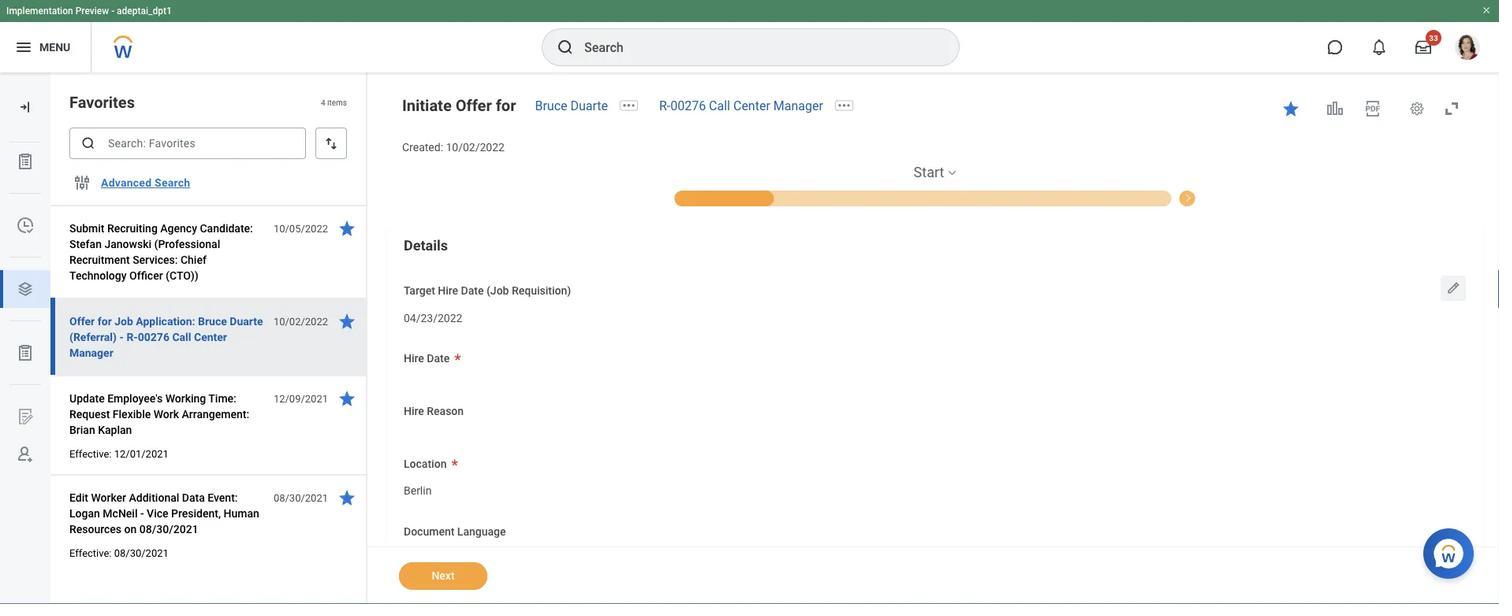 Task type: describe. For each thing, give the bounding box(es) containing it.
edit
[[69, 492, 88, 505]]

chief
[[181, 254, 207, 267]]

details element
[[387, 223, 1484, 583]]

logan
[[69, 508, 100, 521]]

request
[[69, 408, 110, 421]]

officer
[[129, 269, 163, 282]]

duarte inside offer for job application: bruce duarte (referral) ‎- r-00276 call center manager
[[230, 315, 263, 328]]

working
[[165, 392, 206, 405]]

Berlin text field
[[404, 476, 432, 503]]

configure image
[[73, 174, 91, 192]]

profile logan mcneil image
[[1455, 35, 1481, 63]]

1 clipboard image from the top
[[16, 152, 35, 171]]

employee's
[[107, 392, 163, 405]]

agency
[[160, 222, 197, 235]]

application:
[[136, 315, 195, 328]]

flexible
[[113, 408, 151, 421]]

requisition)
[[512, 285, 571, 298]]

edit worker additional data event: logan mcneil - vice president, human resources on 08/30/2021
[[69, 492, 259, 536]]

implementation preview -   adeptai_dpt1
[[6, 6, 172, 17]]

clock check image
[[16, 216, 35, 235]]

additional
[[129, 492, 179, 505]]

notifications large image
[[1372, 39, 1387, 55]]

document
[[404, 526, 455, 539]]

candidate:
[[200, 222, 253, 235]]

sort image
[[323, 136, 339, 151]]

4 items
[[321, 98, 347, 107]]

perspective image
[[16, 280, 35, 299]]

human
[[224, 508, 259, 521]]

hire date
[[404, 353, 450, 366]]

(referral)
[[69, 331, 117, 344]]

update employee's working time: request flexible work arrangement: brian kaplan
[[69, 392, 249, 437]]

hire reason
[[404, 405, 464, 418]]

1 horizontal spatial 00276
[[671, 98, 706, 113]]

1 horizontal spatial r-
[[659, 98, 671, 113]]

0 vertical spatial duarte
[[571, 98, 608, 113]]

bruce duarte
[[535, 98, 608, 113]]

view printable version (pdf) image
[[1364, 99, 1383, 118]]

vice
[[147, 508, 168, 521]]

effective: for edit worker additional data event: logan mcneil - vice president, human resources on 08/30/2021
[[69, 548, 112, 560]]

04/23/2022
[[404, 312, 463, 325]]

event:
[[208, 492, 238, 505]]

star image for 10/02/2022
[[338, 312, 357, 331]]

(professional
[[154, 238, 220, 251]]

star image
[[338, 489, 357, 508]]

submit recruiting agency candidate: stefan janowski (professional recruitment services: chief technology officer (cto)) button
[[69, 219, 265, 286]]

center inside offer for job application: bruce duarte (referral) ‎- r-00276 call center manager
[[194, 331, 227, 344]]

effective: 12/01/2021
[[69, 448, 169, 460]]

star image for 10/05/2022
[[338, 219, 357, 238]]

work
[[154, 408, 179, 421]]

berlin
[[404, 485, 432, 498]]

0 vertical spatial manager
[[774, 98, 823, 113]]

document language element
[[404, 543, 497, 572]]

arrangement:
[[182, 408, 249, 421]]

0 vertical spatial 08/30/2021
[[274, 493, 328, 504]]

04/23/2022 text field
[[404, 303, 463, 330]]

0 horizontal spatial date
[[427, 353, 450, 366]]

chevron right image
[[1179, 189, 1198, 203]]

offer for job application: bruce duarte (referral) ‎- r-00276 call center manager
[[69, 315, 263, 360]]

justify image
[[14, 38, 33, 57]]

00276 inside offer for job application: bruce duarte (referral) ‎- r-00276 call center manager
[[138, 331, 170, 344]]

close environment banner image
[[1482, 6, 1492, 15]]

initiate
[[402, 96, 452, 115]]

gear image
[[1410, 101, 1425, 117]]

0 vertical spatial date
[[461, 285, 484, 298]]

data
[[182, 492, 205, 505]]

services:
[[133, 254, 178, 267]]

adeptai_dpt1
[[117, 6, 172, 17]]

submit recruiting agency candidate: stefan janowski (professional recruitment services: chief technology officer (cto))
[[69, 222, 253, 282]]

resources
[[69, 523, 122, 536]]

user plus image
[[16, 446, 35, 465]]

update
[[69, 392, 105, 405]]

time:
[[209, 392, 236, 405]]

bruce inside offer for job application: bruce duarte (referral) ‎- r-00276 call center manager
[[198, 315, 227, 328]]

target hire date (job requisition) element
[[404, 302, 463, 331]]

job
[[115, 315, 133, 328]]

offer inside offer for job application: bruce duarte (referral) ‎- r-00276 call center manager
[[69, 315, 95, 328]]

manager inside offer for job application: bruce duarte (referral) ‎- r-00276 call center manager
[[69, 347, 113, 360]]

0 vertical spatial hire
[[438, 285, 458, 298]]

submit
[[69, 222, 105, 235]]

created:
[[402, 141, 443, 154]]

offer for job application: bruce duarte (referral) ‎- r-00276 call center manager button
[[69, 312, 265, 363]]

‎-
[[119, 331, 124, 344]]

12/09/2021
[[274, 393, 328, 405]]

reason
[[427, 405, 464, 418]]

0 vertical spatial 10/02/2022
[[446, 141, 505, 154]]

(cto))
[[166, 269, 199, 282]]

transformation import image
[[17, 99, 33, 115]]

German (Germany) text field
[[404, 544, 497, 571]]

update employee's working time: request flexible work arrangement: brian kaplan button
[[69, 390, 265, 440]]

details
[[404, 238, 448, 254]]

33 button
[[1406, 30, 1442, 65]]

location element
[[404, 475, 432, 504]]

advanced search button
[[95, 167, 197, 199]]

33
[[1429, 33, 1439, 43]]

08/30/2021 inside edit worker additional data event: logan mcneil - vice president, human resources on 08/30/2021
[[139, 523, 198, 536]]

inbox large image
[[1416, 39, 1432, 55]]

r- inside offer for job application: bruce duarte (referral) ‎- r-00276 call center manager
[[127, 331, 138, 344]]

effective: 08/30/2021
[[69, 548, 169, 560]]



Task type: locate. For each thing, give the bounding box(es) containing it.
1 vertical spatial duarte
[[230, 315, 263, 328]]

2 vertical spatial hire
[[404, 405, 424, 418]]

0 horizontal spatial offer
[[69, 315, 95, 328]]

0 horizontal spatial r-
[[127, 331, 138, 344]]

- left vice
[[140, 508, 144, 521]]

next
[[432, 570, 455, 583]]

08/30/2021 down on
[[114, 548, 169, 560]]

search image
[[80, 136, 96, 151]]

target
[[404, 285, 435, 298]]

manager
[[774, 98, 823, 113], [69, 347, 113, 360]]

offer
[[456, 96, 492, 115], [69, 315, 95, 328]]

1 vertical spatial for
[[98, 315, 112, 328]]

call down search workday search box
[[709, 98, 730, 113]]

bruce right the application:
[[198, 315, 227, 328]]

hire right 'target'
[[438, 285, 458, 298]]

1 horizontal spatial -
[[140, 508, 144, 521]]

search image
[[556, 38, 575, 57]]

german
[[404, 553, 443, 567]]

for inside offer for job application: bruce duarte (referral) ‎- r-00276 call center manager
[[98, 315, 112, 328]]

1 horizontal spatial manager
[[774, 98, 823, 113]]

0 horizontal spatial duarte
[[230, 315, 263, 328]]

1 vertical spatial 00276
[[138, 331, 170, 344]]

(job
[[487, 285, 509, 298]]

recruiting
[[107, 222, 158, 235]]

0 vertical spatial center
[[734, 98, 770, 113]]

0 vertical spatial r-
[[659, 98, 671, 113]]

advanced search
[[101, 176, 190, 190]]

- inside edit worker additional data event: logan mcneil - vice president, human resources on 08/30/2021
[[140, 508, 144, 521]]

00276
[[671, 98, 706, 113], [138, 331, 170, 344]]

call down the application:
[[172, 331, 191, 344]]

center down search workday search box
[[734, 98, 770, 113]]

1 horizontal spatial center
[[734, 98, 770, 113]]

german (germany)
[[404, 553, 497, 567]]

Search Workday  search field
[[584, 30, 927, 65]]

item list element
[[50, 73, 368, 605]]

0 vertical spatial 00276
[[671, 98, 706, 113]]

compensation button
[[1179, 189, 1249, 206]]

menu
[[39, 41, 70, 54]]

r-00276 call center manager
[[659, 98, 823, 113]]

1 vertical spatial date
[[427, 353, 450, 366]]

0 horizontal spatial -
[[111, 6, 114, 17]]

kaplan
[[98, 424, 132, 437]]

effective: down resources
[[69, 548, 112, 560]]

1 vertical spatial effective:
[[69, 548, 112, 560]]

for left bruce duarte
[[496, 96, 516, 115]]

1 horizontal spatial duarte
[[571, 98, 608, 113]]

hire down 04/23/2022
[[404, 353, 424, 366]]

offer right initiate
[[456, 96, 492, 115]]

08/30/2021
[[274, 493, 328, 504], [139, 523, 198, 536], [114, 548, 169, 560]]

1 vertical spatial offer
[[69, 315, 95, 328]]

preview
[[75, 6, 109, 17]]

0 horizontal spatial 00276
[[138, 331, 170, 344]]

08/30/2021 left star icon at the bottom left of the page
[[274, 493, 328, 504]]

effective:
[[69, 448, 112, 460], [69, 548, 112, 560]]

08/30/2021 down vice
[[139, 523, 198, 536]]

call inside offer for job application: bruce duarte (referral) ‎- r-00276 call center manager
[[172, 331, 191, 344]]

technology
[[69, 269, 127, 282]]

1 vertical spatial center
[[194, 331, 227, 344]]

bruce duarte link
[[535, 98, 608, 113]]

language
[[457, 526, 506, 539]]

star image
[[1282, 99, 1301, 118], [338, 219, 357, 238], [338, 312, 357, 331], [338, 390, 357, 409]]

0 horizontal spatial 10/02/2022
[[274, 316, 328, 328]]

offer up the (referral)
[[69, 315, 95, 328]]

0 horizontal spatial manager
[[69, 347, 113, 360]]

1 horizontal spatial bruce
[[535, 98, 568, 113]]

fullscreen image
[[1443, 99, 1462, 118]]

target hire date (job requisition)
[[404, 285, 571, 298]]

recruitment
[[69, 254, 130, 267]]

stefan
[[69, 238, 102, 251]]

1 vertical spatial clipboard image
[[16, 344, 35, 363]]

1 horizontal spatial 10/02/2022
[[446, 141, 505, 154]]

10/05/2022
[[274, 223, 328, 235]]

president,
[[171, 508, 221, 521]]

4
[[321, 98, 325, 107]]

-
[[111, 6, 114, 17], [140, 508, 144, 521]]

1 vertical spatial manager
[[69, 347, 113, 360]]

manager down search workday search box
[[774, 98, 823, 113]]

start
[[914, 164, 944, 181]]

effective: down brian
[[69, 448, 112, 460]]

center
[[734, 98, 770, 113], [194, 331, 227, 344]]

initiate offer for
[[402, 96, 516, 115]]

menu button
[[0, 22, 91, 73]]

r-
[[659, 98, 671, 113], [127, 331, 138, 344]]

janowski
[[104, 238, 151, 251]]

document language
[[404, 526, 506, 539]]

clipboard image
[[16, 152, 35, 171], [16, 344, 35, 363]]

list
[[0, 143, 50, 474]]

10/02/2022 down the initiate offer for
[[446, 141, 505, 154]]

menu banner
[[0, 0, 1499, 73]]

hire for hire reason
[[404, 405, 424, 418]]

date down 04/23/2022
[[427, 353, 450, 366]]

compensation
[[1188, 193, 1249, 204]]

0 vertical spatial offer
[[456, 96, 492, 115]]

duarte
[[571, 98, 608, 113], [230, 315, 263, 328]]

2 clipboard image from the top
[[16, 344, 35, 363]]

0 vertical spatial for
[[496, 96, 516, 115]]

10/02/2022 inside the item list element
[[274, 316, 328, 328]]

Search: Favorites text field
[[69, 128, 306, 159]]

created: 10/02/2022
[[402, 141, 505, 154]]

effective: for update employee's working time: request flexible work arrangement: brian kaplan
[[69, 448, 112, 460]]

star image for effective: 12/01/2021
[[338, 390, 357, 409]]

start navigation
[[387, 163, 1484, 206]]

edit image
[[1446, 281, 1462, 296]]

brian
[[69, 424, 95, 437]]

0 vertical spatial bruce
[[535, 98, 568, 113]]

implementation
[[6, 6, 73, 17]]

1 vertical spatial call
[[172, 331, 191, 344]]

2 vertical spatial 08/30/2021
[[114, 548, 169, 560]]

12/01/2021
[[114, 448, 169, 460]]

for left job
[[98, 315, 112, 328]]

on
[[124, 523, 137, 536]]

edit worker additional data event: logan mcneil - vice president, human resources on 08/30/2021 button
[[69, 489, 265, 540]]

1 horizontal spatial offer
[[456, 96, 492, 115]]

worker
[[91, 492, 126, 505]]

center down the application:
[[194, 331, 227, 344]]

0 vertical spatial effective:
[[69, 448, 112, 460]]

1 vertical spatial r-
[[127, 331, 138, 344]]

1 effective: from the top
[[69, 448, 112, 460]]

1 vertical spatial bruce
[[198, 315, 227, 328]]

bruce
[[535, 98, 568, 113], [198, 315, 227, 328]]

items
[[327, 98, 347, 107]]

location
[[404, 458, 447, 471]]

date
[[461, 285, 484, 298], [427, 353, 450, 366]]

0 horizontal spatial call
[[172, 331, 191, 344]]

0 vertical spatial call
[[709, 98, 730, 113]]

10/02/2022
[[446, 141, 505, 154], [274, 316, 328, 328]]

favorites
[[69, 93, 135, 112]]

2 effective: from the top
[[69, 548, 112, 560]]

hire
[[438, 285, 458, 298], [404, 353, 424, 366], [404, 405, 424, 418]]

date left the (job
[[461, 285, 484, 298]]

0 horizontal spatial for
[[98, 315, 112, 328]]

start button
[[914, 163, 944, 182]]

bruce down search image
[[535, 98, 568, 113]]

1 horizontal spatial call
[[709, 98, 730, 113]]

hire for hire date
[[404, 353, 424, 366]]

manager down the (referral)
[[69, 347, 113, 360]]

0 horizontal spatial bruce
[[198, 315, 227, 328]]

advanced
[[101, 176, 152, 190]]

(germany)
[[445, 553, 497, 567]]

hire left reason
[[404, 405, 424, 418]]

1 horizontal spatial for
[[496, 96, 516, 115]]

1 vertical spatial -
[[140, 508, 144, 521]]

call
[[709, 98, 730, 113], [172, 331, 191, 344]]

10/02/2022 up 12/09/2021
[[274, 316, 328, 328]]

mcneil
[[103, 508, 138, 521]]

clipboard image down transformation import 'icon' on the left top of page
[[16, 152, 35, 171]]

0 horizontal spatial center
[[194, 331, 227, 344]]

1 horizontal spatial date
[[461, 285, 484, 298]]

0 vertical spatial -
[[111, 6, 114, 17]]

1 vertical spatial 08/30/2021
[[139, 523, 198, 536]]

rename image
[[16, 408, 35, 427]]

- right preview
[[111, 6, 114, 17]]

1 vertical spatial hire
[[404, 353, 424, 366]]

clipboard image up 'rename' icon
[[16, 344, 35, 363]]

1 vertical spatial 10/02/2022
[[274, 316, 328, 328]]

for
[[496, 96, 516, 115], [98, 315, 112, 328]]

search
[[155, 176, 190, 190]]

r-00276 call center manager link
[[659, 98, 823, 113]]

view related information image
[[1326, 99, 1345, 118]]

next button
[[399, 563, 487, 591]]

- inside menu banner
[[111, 6, 114, 17]]

0 vertical spatial clipboard image
[[16, 152, 35, 171]]



Task type: vqa. For each thing, say whether or not it's contained in the screenshot.
the topmost 00276
yes



